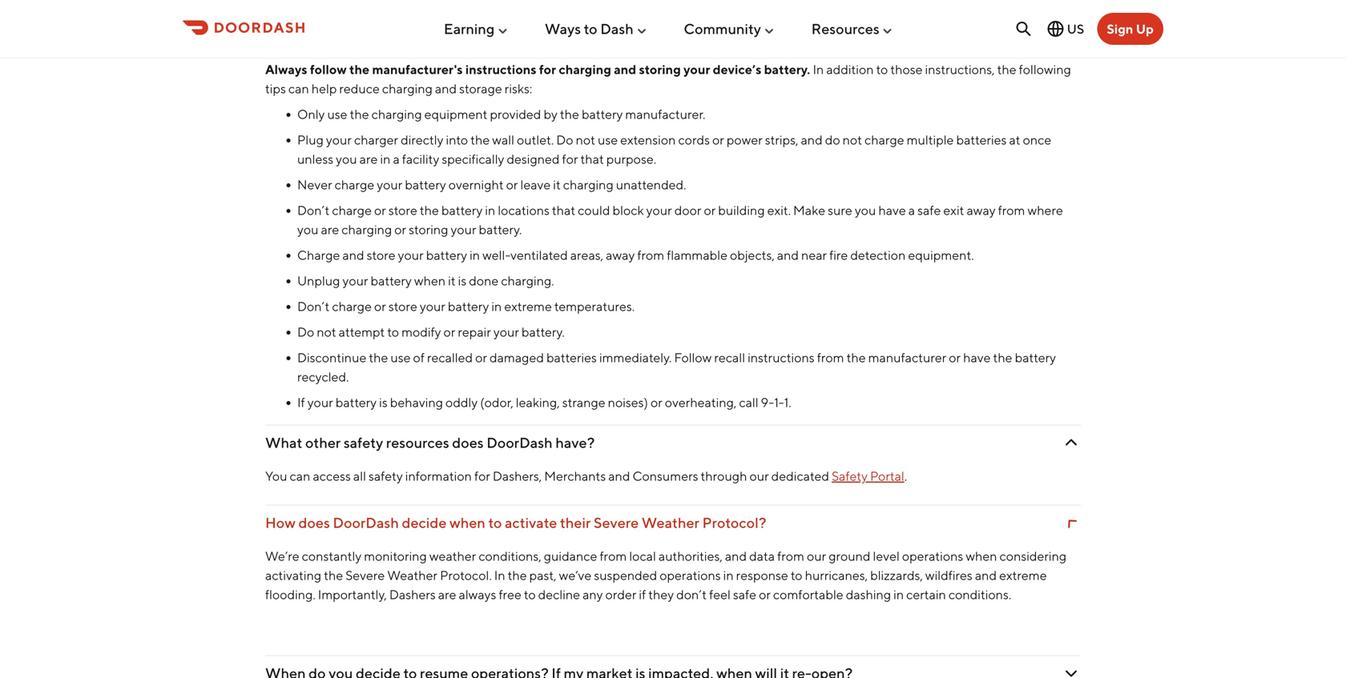 Task type: vqa. For each thing, say whether or not it's contained in the screenshot.
DoorDash to the left
yes



Task type: locate. For each thing, give the bounding box(es) containing it.
does right the how
[[299, 515, 330, 532]]

comfortable
[[773, 587, 844, 603]]

battery inside discontinue the use of recalled or damaged batteries immediately. follow recall instructions from the manufacturer or have the battery recycled.
[[1015, 350, 1056, 365]]

or down charger
[[374, 203, 386, 218]]

have right manufacturer on the bottom right of page
[[963, 350, 991, 365]]

charging up could
[[563, 177, 614, 192]]

0 vertical spatial dashers
[[760, 10, 806, 26]]

0 vertical spatial instructions
[[465, 62, 537, 77]]

charging up the advice
[[293, 10, 343, 26]]

0 horizontal spatial safe
[[733, 587, 757, 603]]

leaking,
[[516, 395, 560, 410]]

2 vertical spatial when
[[966, 549, 997, 564]]

1 vertical spatial storage
[[459, 81, 502, 96]]

operations down "authorities,"
[[660, 568, 721, 583]]

have up detection
[[879, 203, 906, 218]]

0 vertical spatial store
[[389, 203, 417, 218]]

wall
[[492, 132, 514, 147]]

0 vertical spatial provided
[[305, 30, 356, 45]]

chevron down button
[[265, 657, 1081, 679]]

batteries up "strange"
[[547, 350, 597, 365]]

we're
[[265, 549, 299, 564]]

you inside the plug your charger directly into the wall outlet. do not use extension cords or power strips, and do not charge multiple batteries at once unless you are in a facility specifically designed for that purpose.
[[336, 151, 357, 167]]

battery. inside don't charge or store the battery in locations that could block your door or building exit. make sure you have a safe exit away from where you are charging or storing your battery.
[[479, 222, 522, 237]]

0 horizontal spatial weather
[[387, 568, 438, 583]]

charging up the unplug your battery when it is done charging.
[[342, 222, 392, 237]]

risks:
[[505, 81, 532, 96]]

1 horizontal spatial dashers
[[760, 10, 806, 26]]

0 vertical spatial extreme
[[504, 299, 552, 314]]

1 horizontal spatial do
[[556, 132, 573, 147]]

are down "protocol."
[[438, 587, 456, 603]]

when up don't charge or store your battery in extreme temperatures.
[[414, 273, 446, 289]]

a inside don't charge or store the battery in locations that could block your door or building exit. make sure you have a safe exit away from where you are charging or storing your battery.
[[909, 203, 915, 218]]

1 horizontal spatial severe
[[594, 515, 639, 532]]

1 vertical spatial battery.
[[479, 222, 522, 237]]

safe
[[918, 203, 941, 218], [733, 587, 757, 603]]

1 vertical spatial in
[[494, 568, 505, 583]]

doordash up monitoring
[[333, 515, 399, 532]]

0 vertical spatial safety
[[1037, 10, 1071, 26]]

response
[[736, 568, 788, 583]]

from left manufacturer on the bottom right of page
[[817, 350, 844, 365]]

storage
[[370, 10, 413, 26], [459, 81, 502, 96]]

don't down never
[[297, 203, 330, 218]]

extension
[[620, 132, 676, 147]]

can down always
[[288, 81, 309, 96]]

oddly
[[446, 395, 478, 410]]

or
[[712, 132, 724, 147], [506, 177, 518, 192], [374, 203, 386, 218], [704, 203, 716, 218], [395, 222, 406, 237], [374, 299, 386, 314], [444, 325, 455, 340], [475, 350, 487, 365], [949, 350, 961, 365], [651, 395, 663, 410], [759, 587, 771, 603]]

chevron down image
[[1062, 434, 1081, 453], [1062, 664, 1081, 679]]

do inside the plug your charger directly into the wall outlet. do not use extension cords or power strips, and do not charge multiple batteries at once unless you are in a facility specifically designed for that purpose.
[[556, 132, 573, 147]]

battery. right 'device's'
[[764, 62, 810, 77]]

provided inside safe charging and storage practices can improve battery safety. we strongly encourage dashers to review the e-bike and mobility device safety advice provided by the
[[305, 30, 356, 45]]

0 horizontal spatial operations
[[660, 568, 721, 583]]

1 vertical spatial a
[[909, 203, 915, 218]]

other
[[305, 434, 341, 452]]

store
[[389, 203, 417, 218], [367, 248, 396, 263], [389, 299, 417, 314]]

outlet.
[[517, 132, 554, 147]]

your up do not attempt to modify or repair your battery.
[[420, 299, 445, 314]]

chevron down image inside button
[[1062, 664, 1081, 679]]

1 horizontal spatial use
[[391, 350, 411, 365]]

strips,
[[765, 132, 799, 147]]

1 vertical spatial are
[[321, 222, 339, 237]]

dashers
[[760, 10, 806, 26], [389, 587, 436, 603]]

ways to dash
[[545, 20, 634, 37]]

2 chevron down image from the top
[[1062, 664, 1081, 679]]

tips
[[265, 81, 286, 96]]

1 horizontal spatial you
[[336, 151, 357, 167]]

2 vertical spatial use
[[391, 350, 411, 365]]

1 horizontal spatial operations
[[902, 549, 964, 564]]

not
[[576, 132, 595, 147], [843, 132, 862, 147], [317, 325, 336, 340]]

if
[[297, 395, 305, 410]]

always follow the manufacturer's instructions for charging and storing your device's battery.
[[265, 62, 813, 77]]

1 horizontal spatial that
[[581, 151, 604, 167]]

our inside we're constantly monitoring weather conditions, guidance from local authorities, and data from our ground level operations when considering activating the severe weather protocol. in the past, we've suspended operations in response to hurricanes, blizzards, wildfires and extreme flooding. importantly, dashers are always free to decline any order if they don't feel safe or comfortable dashing in certain conditions.
[[807, 549, 826, 564]]

0 vertical spatial operations
[[902, 549, 964, 564]]

0 horizontal spatial our
[[750, 469, 769, 484]]

it
[[553, 177, 561, 192], [448, 273, 456, 289]]

1 vertical spatial storing
[[409, 222, 448, 237]]

follow
[[310, 62, 347, 77]]

well-
[[483, 248, 511, 263]]

away right exit at the right top of page
[[967, 203, 996, 218]]

by inside safe charging and storage practices can improve battery safety. we strongly encourage dashers to review the e-bike and mobility device safety advice provided by the
[[359, 30, 373, 45]]

0 horizontal spatial it
[[448, 273, 456, 289]]

0 horizontal spatial that
[[552, 203, 576, 218]]

charge right never
[[335, 177, 374, 192]]

1 vertical spatial don't
[[297, 299, 330, 314]]

provided up follow
[[305, 30, 356, 45]]

equipment.
[[908, 248, 974, 263]]

charge and store your battery in well-ventilated areas, away from flammable objects, and near fire detection equipment.
[[297, 248, 974, 263]]

level
[[873, 549, 900, 564]]

use
[[327, 107, 347, 122], [598, 132, 618, 147], [391, 350, 411, 365]]

charging inside safe charging and storage practices can improve battery safety. we strongly encourage dashers to review the e-bike and mobility device safety advice provided by the
[[293, 10, 343, 26]]

1 horizontal spatial when
[[450, 515, 486, 532]]

1 horizontal spatial provided
[[490, 107, 541, 122]]

extreme down 'considering'
[[999, 568, 1047, 583]]

or up attempt
[[374, 299, 386, 314]]

charge left multiple
[[865, 132, 904, 147]]

0 vertical spatial use
[[327, 107, 347, 122]]

constantly
[[302, 549, 362, 564]]

store down facility
[[389, 203, 417, 218]]

have inside don't charge or store the battery in locations that could block your door or building exit. make sure you have a safe exit away from where you are charging or storing your battery.
[[879, 203, 906, 218]]

from left where
[[998, 203, 1025, 218]]

batteries inside discontinue the use of recalled or damaged batteries immediately. follow recall instructions from the manufacturer or have the battery recycled.
[[547, 350, 597, 365]]

their
[[560, 515, 591, 532]]

objects,
[[730, 248, 775, 263]]

1 horizontal spatial extreme
[[999, 568, 1047, 583]]

0 vertical spatial safe
[[918, 203, 941, 218]]

when up weather
[[450, 515, 486, 532]]

from inside discontinue the use of recalled or damaged batteries immediately. follow recall instructions from the manufacturer or have the battery recycled.
[[817, 350, 844, 365]]

in down conditions,
[[494, 568, 505, 583]]

battery
[[542, 10, 584, 26], [582, 107, 623, 122], [405, 177, 446, 192], [442, 203, 483, 218], [426, 248, 467, 263], [371, 273, 412, 289], [448, 299, 489, 314], [1015, 350, 1056, 365], [336, 395, 377, 410]]

instructions inside discontinue the use of recalled or damaged batteries immediately. follow recall instructions from the manufacturer or have the battery recycled.
[[748, 350, 815, 365]]

0 horizontal spatial batteries
[[547, 350, 597, 365]]

or right manufacturer on the bottom right of page
[[949, 350, 961, 365]]

use right only
[[327, 107, 347, 122]]

device
[[996, 10, 1034, 26]]

charge down never
[[332, 203, 372, 218]]

directly
[[401, 132, 444, 147]]

1 horizontal spatial not
[[576, 132, 595, 147]]

0 vertical spatial in
[[813, 62, 824, 77]]

your up damaged
[[494, 325, 519, 340]]

from inside don't charge or store the battery in locations that could block your door or building exit. make sure you have a safe exit away from where you are charging or storing your battery.
[[998, 203, 1025, 218]]

order
[[606, 587, 637, 603]]

not right do
[[843, 132, 862, 147]]

charge inside don't charge or store the battery in locations that could block your door or building exit. make sure you have a safe exit away from where you are charging or storing your battery.
[[332, 203, 372, 218]]

can up the new york fire department link
[[470, 10, 491, 26]]

not up the discontinue
[[317, 325, 336, 340]]

our up hurricanes,
[[807, 549, 826, 564]]

1 don't from the top
[[297, 203, 330, 218]]

operations up wildfires
[[902, 549, 964, 564]]

0 horizontal spatial is
[[379, 395, 388, 410]]

0 horizontal spatial use
[[327, 107, 347, 122]]

weather up "authorities,"
[[642, 515, 700, 532]]

or inside we're constantly monitoring weather conditions, guidance from local authorities, and data from our ground level operations when considering activating the severe weather protocol. in the past, we've suspended operations in response to hurricanes, blizzards, wildfires and extreme flooding. importantly, dashers are always free to decline any order if they don't feel safe or comfortable dashing in certain conditions.
[[759, 587, 771, 603]]

it right leave
[[553, 177, 561, 192]]

away inside don't charge or store the battery in locations that could block your door or building exit. make sure you have a safe exit away from where you are charging or storing your battery.
[[967, 203, 996, 218]]

encourage
[[696, 10, 758, 26]]

in inside we're constantly monitoring weather conditions, guidance from local authorities, and data from our ground level operations when considering activating the severe weather protocol. in the past, we've suspended operations in response to hurricanes, blizzards, wildfires and extreme flooding. importantly, dashers are always free to decline any order if they don't feel safe or comfortable dashing in certain conditions.
[[494, 568, 505, 583]]

safe left exit at the right top of page
[[918, 203, 941, 218]]

cords
[[678, 132, 710, 147]]

storage inside in addition to those instructions, the following tips can help reduce charging and storage risks:
[[459, 81, 502, 96]]

have?
[[556, 434, 595, 452]]

or left the "repair"
[[444, 325, 455, 340]]

provided down risks:
[[490, 107, 541, 122]]

storage up 'new'
[[370, 10, 413, 26]]

1 horizontal spatial are
[[360, 151, 378, 167]]

not right outlet.
[[576, 132, 595, 147]]

our
[[750, 469, 769, 484], [807, 549, 826, 564]]

0 vertical spatial when
[[414, 273, 446, 289]]

a
[[393, 151, 400, 167], [909, 203, 915, 218]]

1 vertical spatial extreme
[[999, 568, 1047, 583]]

batteries left at
[[956, 132, 1007, 147]]

store inside don't charge or store the battery in locations that could block your door or building exit. make sure you have a safe exit away from where you are charging or storing your battery.
[[389, 203, 417, 218]]

us
[[1067, 21, 1085, 36]]

or inside the plug your charger directly into the wall outlet. do not use extension cords or power strips, and do not charge multiple batteries at once unless you are in a facility specifically designed for that purpose.
[[712, 132, 724, 147]]

1 horizontal spatial a
[[909, 203, 915, 218]]

1 vertical spatial have
[[963, 350, 991, 365]]

new
[[397, 30, 423, 45]]

flammable
[[667, 248, 728, 263]]

safety portal link
[[832, 469, 905, 484]]

weather down monitoring
[[387, 568, 438, 583]]

it up don't charge or store your battery in extreme temperatures.
[[448, 273, 456, 289]]

1 chevron down image from the top
[[1062, 434, 1081, 453]]

1 vertical spatial away
[[606, 248, 635, 263]]

1 vertical spatial batteries
[[547, 350, 597, 365]]

and right merchants
[[608, 469, 630, 484]]

severe right their
[[594, 515, 639, 532]]

how does doordash decide when to activate their severe weather protocol?
[[265, 515, 766, 532]]

weather inside we're constantly monitoring weather conditions, guidance from local authorities, and data from our ground level operations when considering activating the severe weather protocol. in the past, we've suspended operations in response to hurricanes, blizzards, wildfires and extreme flooding. importantly, dashers are always free to decline any order if they don't feel safe or comfortable dashing in certain conditions.
[[387, 568, 438, 583]]

0 vertical spatial storing
[[639, 62, 681, 77]]

1 vertical spatial you
[[855, 203, 876, 218]]

extreme down charging.
[[504, 299, 552, 314]]

by left 'new'
[[359, 30, 373, 45]]

safety
[[832, 469, 868, 484]]

earning
[[444, 20, 495, 37]]

1 horizontal spatial in
[[813, 62, 824, 77]]

1 vertical spatial use
[[598, 132, 618, 147]]

our right "through"
[[750, 469, 769, 484]]

and up follow
[[346, 10, 368, 26]]

can inside safe charging and storage practices can improve battery safety. we strongly encourage dashers to review the e-bike and mobility device safety advice provided by the
[[470, 10, 491, 26]]

1 horizontal spatial by
[[544, 107, 558, 122]]

0 horizontal spatial when
[[414, 273, 446, 289]]

severe up importantly,
[[346, 568, 385, 583]]

safe inside don't charge or store the battery in locations that could block your door or building exit. make sure you have a safe exit away from where you are charging or storing your battery.
[[918, 203, 941, 218]]

0 vertical spatial for
[[539, 62, 556, 77]]

new york fire department and call2recycle
[[397, 30, 650, 45]]

are up charge
[[321, 222, 339, 237]]

0 vertical spatial is
[[458, 273, 467, 289]]

0 vertical spatial a
[[393, 151, 400, 167]]

0 horizontal spatial have
[[879, 203, 906, 218]]

a left exit at the right top of page
[[909, 203, 915, 218]]

1 vertical spatial instructions
[[748, 350, 815, 365]]

2 vertical spatial for
[[474, 469, 490, 484]]

weather
[[642, 515, 700, 532], [387, 568, 438, 583]]

resources
[[812, 20, 880, 37]]

0 vertical spatial have
[[879, 203, 906, 218]]

1 horizontal spatial for
[[539, 62, 556, 77]]

do
[[825, 132, 840, 147]]

when up wildfires
[[966, 549, 997, 564]]

in down never charge your battery overnight or leave it charging unattended.
[[485, 203, 495, 218]]

dedicated
[[771, 469, 829, 484]]

can
[[470, 10, 491, 26], [288, 81, 309, 96], [290, 469, 310, 484]]

wildfires
[[926, 568, 973, 583]]

1 vertical spatial when
[[450, 515, 486, 532]]

store for the
[[389, 203, 417, 218]]

0 horizontal spatial by
[[359, 30, 373, 45]]

is left the done
[[458, 273, 467, 289]]

recalled
[[427, 350, 473, 365]]

and right charge
[[343, 248, 364, 263]]

locations
[[498, 203, 550, 218]]

1 vertical spatial store
[[367, 248, 396, 263]]

0 vertical spatial our
[[750, 469, 769, 484]]

your down facility
[[377, 177, 403, 192]]

1 horizontal spatial does
[[452, 434, 484, 452]]

0 horizontal spatial does
[[299, 515, 330, 532]]

0 vertical spatial weather
[[642, 515, 700, 532]]

don't
[[676, 587, 707, 603]]

are inside we're constantly monitoring weather conditions, guidance from local authorities, and data from our ground level operations when considering activating the severe weather protocol. in the past, we've suspended operations in response to hurricanes, blizzards, wildfires and extreme flooding. importantly, dashers are always free to decline any order if they don't feel safe or comfortable dashing in certain conditions.
[[438, 587, 456, 603]]

2 vertical spatial are
[[438, 587, 456, 603]]

0 vertical spatial does
[[452, 434, 484, 452]]

in inside don't charge or store the battery in locations that could block your door or building exit. make sure you have a safe exit away from where you are charging or storing your battery.
[[485, 203, 495, 218]]

0 horizontal spatial storage
[[370, 10, 413, 26]]

1 vertical spatial provided
[[490, 107, 541, 122]]

only use the charging equipment provided by the battery manufacturer.
[[297, 107, 706, 122]]

or right 'noises)'
[[651, 395, 663, 410]]

charge up attempt
[[332, 299, 372, 314]]

manufacturer.
[[625, 107, 706, 122]]

and up equipment
[[435, 81, 457, 96]]

1 horizontal spatial our
[[807, 549, 826, 564]]

a left facility
[[393, 151, 400, 167]]

can inside in addition to those instructions, the following tips can help reduce charging and storage risks:
[[288, 81, 309, 96]]

0 horizontal spatial away
[[606, 248, 635, 263]]

0 horizontal spatial severe
[[346, 568, 385, 583]]

your down "overnight"
[[451, 222, 476, 237]]

your right plug
[[326, 132, 352, 147]]

provided
[[305, 30, 356, 45], [490, 107, 541, 122]]

store up the modify
[[389, 299, 417, 314]]

that left could
[[552, 203, 576, 218]]

of
[[413, 350, 425, 365]]

1 vertical spatial by
[[544, 107, 558, 122]]

your inside the plug your charger directly into the wall outlet. do not use extension cords or power strips, and do not charge multiple batteries at once unless you are in a facility specifically designed for that purpose.
[[326, 132, 352, 147]]

do
[[556, 132, 573, 147], [297, 325, 314, 340]]

noises)
[[608, 395, 648, 410]]

use inside discontinue the use of recalled or damaged batteries immediately. follow recall instructions from the manufacturer or have the battery recycled.
[[391, 350, 411, 365]]

your up the unplug your battery when it is done charging.
[[398, 248, 424, 263]]

safety right device
[[1037, 10, 1071, 26]]

instructions up 1-
[[748, 350, 815, 365]]

and left do
[[801, 132, 823, 147]]

our for from
[[807, 549, 826, 564]]

your down unattended.
[[646, 203, 672, 218]]

don't inside don't charge or store the battery in locations that could block your door or building exit. make sure you have a safe exit away from where you are charging or storing your battery.
[[297, 203, 330, 218]]

storing
[[639, 62, 681, 77], [409, 222, 448, 237]]

storage up 'only use the charging equipment provided by the battery manufacturer.'
[[459, 81, 502, 96]]

charging inside don't charge or store the battery in locations that could block your door or building exit. make sure you have a safe exit away from where you are charging or storing your battery.
[[342, 222, 392, 237]]

or right the 'door'
[[704, 203, 716, 218]]

charging up charger
[[372, 107, 422, 122]]

0 vertical spatial do
[[556, 132, 573, 147]]

2 vertical spatial you
[[297, 222, 319, 237]]

that inside don't charge or store the battery in locations that could block your door or building exit. make sure you have a safe exit away from where you are charging or storing your battery.
[[552, 203, 576, 218]]

in up feel
[[723, 568, 734, 583]]

1 vertical spatial it
[[448, 273, 456, 289]]

charging
[[293, 10, 343, 26], [559, 62, 611, 77], [382, 81, 433, 96], [372, 107, 422, 122], [563, 177, 614, 192], [342, 222, 392, 237]]

charging down manufacturer's
[[382, 81, 433, 96]]

2 don't from the top
[[297, 299, 330, 314]]

you can access all safety information for dashers, merchants and consumers through our dedicated safety portal .
[[265, 469, 907, 484]]

1 horizontal spatial batteries
[[956, 132, 1007, 147]]

weather
[[429, 549, 476, 564]]

charging.
[[501, 273, 554, 289]]

0 horizontal spatial do
[[297, 325, 314, 340]]

are
[[360, 151, 378, 167], [321, 222, 339, 237], [438, 587, 456, 603]]

does down oddly
[[452, 434, 484, 452]]

behaving
[[390, 395, 443, 410]]

in down charger
[[380, 151, 391, 167]]

ventilated
[[511, 248, 568, 263]]

0 vertical spatial can
[[470, 10, 491, 26]]

1 vertical spatial our
[[807, 549, 826, 564]]

battery. up damaged
[[522, 325, 565, 340]]

in inside the plug your charger directly into the wall outlet. do not use extension cords or power strips, and do not charge multiple batteries at once unless you are in a facility specifically designed for that purpose.
[[380, 151, 391, 167]]

0 vertical spatial you
[[336, 151, 357, 167]]

access
[[313, 469, 351, 484]]

battery inside safe charging and storage practices can improve battery safety. we strongly encourage dashers to review the e-bike and mobility device safety advice provided by the
[[542, 10, 584, 26]]

chevron down image
[[1062, 514, 1081, 533]]

in left addition
[[813, 62, 824, 77]]

for down new york fire department and call2recycle
[[539, 62, 556, 77]]

fire
[[454, 30, 476, 45]]

our for through
[[750, 469, 769, 484]]

instructions
[[465, 62, 537, 77], [748, 350, 815, 365]]

0 horizontal spatial not
[[317, 325, 336, 340]]

2 horizontal spatial are
[[438, 587, 456, 603]]

0 horizontal spatial you
[[297, 222, 319, 237]]

0 vertical spatial it
[[553, 177, 561, 192]]

and inside the plug your charger directly into the wall outlet. do not use extension cords or power strips, and do not charge multiple batteries at once unless you are in a facility specifically designed for that purpose.
[[801, 132, 823, 147]]

instructions up risks:
[[465, 62, 537, 77]]

for right designed
[[562, 151, 578, 167]]

0 horizontal spatial provided
[[305, 30, 356, 45]]

discontinue
[[297, 350, 367, 365]]

use up purpose.
[[598, 132, 618, 147]]

or down response
[[759, 587, 771, 603]]

flooding.
[[265, 587, 316, 603]]



Task type: describe. For each thing, give the bounding box(es) containing it.
safe inside we're constantly monitoring weather conditions, guidance from local authorities, and data from our ground level operations when considering activating the severe weather protocol. in the past, we've suspended operations in response to hurricanes, blizzards, wildfires and extreme flooding. importantly, dashers are always free to decline any order if they don't feel safe or comfortable dashing in certain conditions.
[[733, 587, 757, 603]]

data
[[749, 549, 775, 564]]

when inside we're constantly monitoring weather conditions, guidance from local authorities, and data from our ground level operations when considering activating the severe weather protocol. in the past, we've suspended operations in response to hurricanes, blizzards, wildfires and extreme flooding. importantly, dashers are always free to decline any order if they don't feel safe or comfortable dashing in certain conditions.
[[966, 549, 997, 564]]

storing inside don't charge or store the battery in locations that could block your door or building exit. make sure you have a safe exit away from where you are charging or storing your battery.
[[409, 222, 448, 237]]

protocol.
[[440, 568, 492, 583]]

conditions,
[[479, 549, 542, 564]]

unplug
[[297, 273, 340, 289]]

sure
[[828, 203, 853, 218]]

certain
[[907, 587, 946, 603]]

charge inside the plug your charger directly into the wall outlet. do not use extension cords or power strips, and do not charge multiple batteries at once unless you are in a facility specifically designed for that purpose.
[[865, 132, 904, 147]]

into
[[446, 132, 468, 147]]

considering
[[1000, 549, 1067, 564]]

extreme inside we're constantly monitoring weather conditions, guidance from local authorities, and data from our ground level operations when considering activating the severe weather protocol. in the past, we've suspended operations in response to hurricanes, blizzards, wildfires and extreme flooding. importantly, dashers are always free to decline any order if they don't feel safe or comfortable dashing in certain conditions.
[[999, 568, 1047, 583]]

overnight
[[449, 177, 504, 192]]

2 vertical spatial safety
[[369, 469, 403, 484]]

charge for don't charge or store the battery in locations that could block your door or building exit. make sure you have a safe exit away from where you are charging or storing your battery.
[[332, 203, 372, 218]]

where
[[1028, 203, 1063, 218]]

and down call2recycle 'link'
[[614, 62, 636, 77]]

a inside the plug your charger directly into the wall outlet. do not use extension cords or power strips, and do not charge multiple batteries at once unless you are in a facility specifically designed for that purpose.
[[393, 151, 400, 167]]

0 horizontal spatial instructions
[[465, 62, 537, 77]]

mobility
[[948, 10, 994, 26]]

from up suspended
[[600, 549, 627, 564]]

do not attempt to modify or repair your battery.
[[297, 325, 565, 340]]

earning link
[[444, 14, 509, 44]]

have inside discontinue the use of recalled or damaged batteries immediately. follow recall instructions from the manufacturer or have the battery recycled.
[[963, 350, 991, 365]]

to inside in addition to those instructions, the following tips can help reduce charging and storage risks:
[[876, 62, 888, 77]]

0 vertical spatial severe
[[594, 515, 639, 532]]

importantly,
[[318, 587, 387, 603]]

resources
[[386, 434, 449, 452]]

dashers inside we're constantly monitoring weather conditions, guidance from local authorities, and data from our ground level operations when considering activating the severe weather protocol. in the past, we've suspended operations in response to hurricanes, blizzards, wildfires and extreme flooding. importantly, dashers are always free to decline any order if they don't feel safe or comfortable dashing in certain conditions.
[[389, 587, 436, 603]]

up
[[1136, 21, 1154, 36]]

don't for don't charge or store your battery in extreme temperatures.
[[297, 299, 330, 314]]

any
[[583, 587, 603, 603]]

specifically
[[442, 151, 504, 167]]

discontinue the use of recalled or damaged batteries immediately. follow recall instructions from the manufacturer or have the battery recycled.
[[297, 350, 1056, 385]]

and up conditions.
[[975, 568, 997, 583]]

practices
[[415, 10, 467, 26]]

near
[[801, 248, 827, 263]]

recall
[[714, 350, 745, 365]]

severe inside we're constantly monitoring weather conditions, guidance from local authorities, and data from our ground level operations when considering activating the severe weather protocol. in the past, we've suspended operations in response to hurricanes, blizzards, wildfires and extreme flooding. importantly, dashers are always free to decline any order if they don't feel safe or comfortable dashing in certain conditions.
[[346, 568, 385, 583]]

information
[[405, 469, 472, 484]]

never charge your battery overnight or leave it charging unattended.
[[297, 177, 686, 192]]

sign up
[[1107, 21, 1154, 36]]

and inside in addition to those instructions, the following tips can help reduce charging and storage risks:
[[435, 81, 457, 96]]

charger
[[354, 132, 398, 147]]

in inside in addition to those instructions, the following tips can help reduce charging and storage risks:
[[813, 62, 824, 77]]

conditions.
[[949, 587, 1012, 603]]

always
[[265, 62, 307, 77]]

1 horizontal spatial is
[[458, 273, 467, 289]]

don't for don't charge or store the battery in locations that could block your door or building exit. make sure you have a safe exit away from where you are charging or storing your battery.
[[297, 203, 330, 218]]

in left well-
[[470, 248, 480, 263]]

leave
[[520, 177, 551, 192]]

following
[[1019, 62, 1071, 77]]

community link
[[684, 14, 776, 44]]

2 vertical spatial battery.
[[522, 325, 565, 340]]

don't charge or store your battery in extreme temperatures.
[[297, 299, 635, 314]]

attempt
[[339, 325, 385, 340]]

what other safety resources does doordash have?
[[265, 434, 595, 452]]

facility
[[402, 151, 439, 167]]

or left leave
[[506, 177, 518, 192]]

detection
[[851, 248, 906, 263]]

merchants
[[544, 469, 606, 484]]

0 vertical spatial battery.
[[764, 62, 810, 77]]

charge for don't charge or store your battery in extreme temperatures.
[[332, 299, 372, 314]]

and up always follow the manufacturer's instructions for charging and storing your device's battery.
[[551, 30, 573, 45]]

store for your
[[389, 299, 417, 314]]

battery inside don't charge or store the battery in locations that could block your door or building exit. make sure you have a safe exit away from where you are charging or storing your battery.
[[442, 203, 483, 218]]

activating
[[265, 568, 321, 583]]

addition
[[827, 62, 874, 77]]

decide
[[402, 515, 447, 532]]

block
[[613, 203, 644, 218]]

if your battery is behaving oddly (odor, leaking, strange noises) or overheating, call 9-1-1.
[[297, 395, 791, 410]]

follow
[[674, 350, 712, 365]]

the inside don't charge or store the battery in locations that could block your door or building exit. make sure you have a safe exit away from where you are charging or storing your battery.
[[420, 203, 439, 218]]

2 vertical spatial can
[[290, 469, 310, 484]]

dashers inside safe charging and storage practices can improve battery safety. we strongly encourage dashers to review the e-bike and mobility device safety advice provided by the
[[760, 10, 806, 26]]

2 horizontal spatial not
[[843, 132, 862, 147]]

new york fire department link
[[397, 30, 549, 45]]

past,
[[529, 568, 557, 583]]

modify
[[402, 325, 441, 340]]

from right data
[[777, 549, 805, 564]]

your left 'device's'
[[684, 62, 710, 77]]

call2recycle link
[[576, 30, 650, 45]]

in down the done
[[492, 299, 502, 314]]

1 horizontal spatial it
[[553, 177, 561, 192]]

are inside the plug your charger directly into the wall outlet. do not use extension cords or power strips, and do not charge multiple batteries at once unless you are in a facility specifically designed for that purpose.
[[360, 151, 378, 167]]

if
[[639, 587, 646, 603]]

or down the "repair"
[[475, 350, 487, 365]]

that inside the plug your charger directly into the wall outlet. do not use extension cords or power strips, and do not charge multiple batteries at once unless you are in a facility specifically designed for that purpose.
[[581, 151, 604, 167]]

or up the unplug your battery when it is done charging.
[[395, 222, 406, 237]]

protocol?
[[702, 515, 766, 532]]

globe line image
[[1046, 19, 1066, 38]]

batteries inside the plug your charger directly into the wall outlet. do not use extension cords or power strips, and do not charge multiple batteries at once unless you are in a facility specifically designed for that purpose.
[[956, 132, 1007, 147]]

advice
[[265, 30, 303, 45]]

recycled.
[[297, 369, 349, 385]]

1 vertical spatial safety
[[344, 434, 383, 452]]

for inside the plug your charger directly into the wall outlet. do not use extension cords or power strips, and do not charge multiple batteries at once unless you are in a facility specifically designed for that purpose.
[[562, 151, 578, 167]]

charging down ways to dash
[[559, 62, 611, 77]]

plug
[[297, 132, 324, 147]]

building
[[718, 203, 765, 218]]

the inside the plug your charger directly into the wall outlet. do not use extension cords or power strips, and do not charge multiple batteries at once unless you are in a facility specifically designed for that purpose.
[[471, 132, 490, 147]]

0 horizontal spatial extreme
[[504, 299, 552, 314]]

improve
[[493, 10, 540, 26]]

plug your charger directly into the wall outlet. do not use extension cords or power strips, and do not charge multiple batteries at once unless you are in a facility specifically designed for that purpose.
[[297, 132, 1052, 167]]

safety inside safe charging and storage practices can improve battery safety. we strongly encourage dashers to review the e-bike and mobility device safety advice provided by the
[[1037, 10, 1071, 26]]

storage inside safe charging and storage practices can improve battery safety. we strongly encourage dashers to review the e-bike and mobility device safety advice provided by the
[[370, 10, 413, 26]]

to inside safe charging and storage practices can improve battery safety. we strongly encourage dashers to review the e-bike and mobility device safety advice provided by the
[[809, 10, 821, 26]]

charge for never charge your battery overnight or leave it charging unattended.
[[335, 177, 374, 192]]

power
[[727, 132, 763, 147]]

1 horizontal spatial storing
[[639, 62, 681, 77]]

call
[[739, 395, 759, 410]]

designed
[[507, 151, 560, 167]]

always
[[459, 587, 496, 603]]

charging inside in addition to those instructions, the following tips can help reduce charging and storage risks:
[[382, 81, 433, 96]]

activate
[[505, 515, 557, 532]]

dashers,
[[493, 469, 542, 484]]

exit.
[[767, 203, 791, 218]]

equipment
[[424, 107, 488, 122]]

portal
[[870, 469, 905, 484]]

manufacturer
[[868, 350, 947, 365]]

unattended.
[[616, 177, 686, 192]]

and right bike
[[924, 10, 945, 26]]

device's
[[713, 62, 762, 77]]

1 vertical spatial is
[[379, 395, 388, 410]]

suspended
[[594, 568, 657, 583]]

and left near
[[777, 248, 799, 263]]

in addition to those instructions, the following tips can help reduce charging and storage risks:
[[265, 62, 1071, 96]]

use inside the plug your charger directly into the wall outlet. do not use extension cords or power strips, and do not charge multiple batteries at once unless you are in a facility specifically designed for that purpose.
[[598, 132, 618, 147]]

the inside in addition to those instructions, the following tips can help reduce charging and storage risks:
[[997, 62, 1017, 77]]

and left data
[[725, 549, 747, 564]]

1 vertical spatial doordash
[[333, 515, 399, 532]]

dash
[[600, 20, 634, 37]]

feel
[[709, 587, 731, 603]]

unless
[[297, 151, 333, 167]]

resources link
[[812, 14, 894, 44]]

your right if
[[308, 395, 333, 410]]

from down don't charge or store the battery in locations that could block your door or building exit. make sure you have a safe exit away from where you are charging or storing your battery.
[[637, 248, 665, 263]]

make
[[793, 203, 826, 218]]

authorities,
[[659, 549, 723, 564]]

areas,
[[570, 248, 604, 263]]

local
[[629, 549, 656, 564]]

fire
[[830, 248, 848, 263]]

are inside don't charge or store the battery in locations that could block your door or building exit. make sure you have a safe exit away from where you are charging or storing your battery.
[[321, 222, 339, 237]]

your right unplug
[[343, 273, 368, 289]]

bike
[[897, 10, 921, 26]]

0 vertical spatial doordash
[[487, 434, 553, 452]]

in down the blizzards,
[[894, 587, 904, 603]]

call2recycle
[[576, 30, 650, 45]]

overheating,
[[665, 395, 737, 410]]

e-
[[884, 10, 897, 26]]

2 horizontal spatial you
[[855, 203, 876, 218]]



